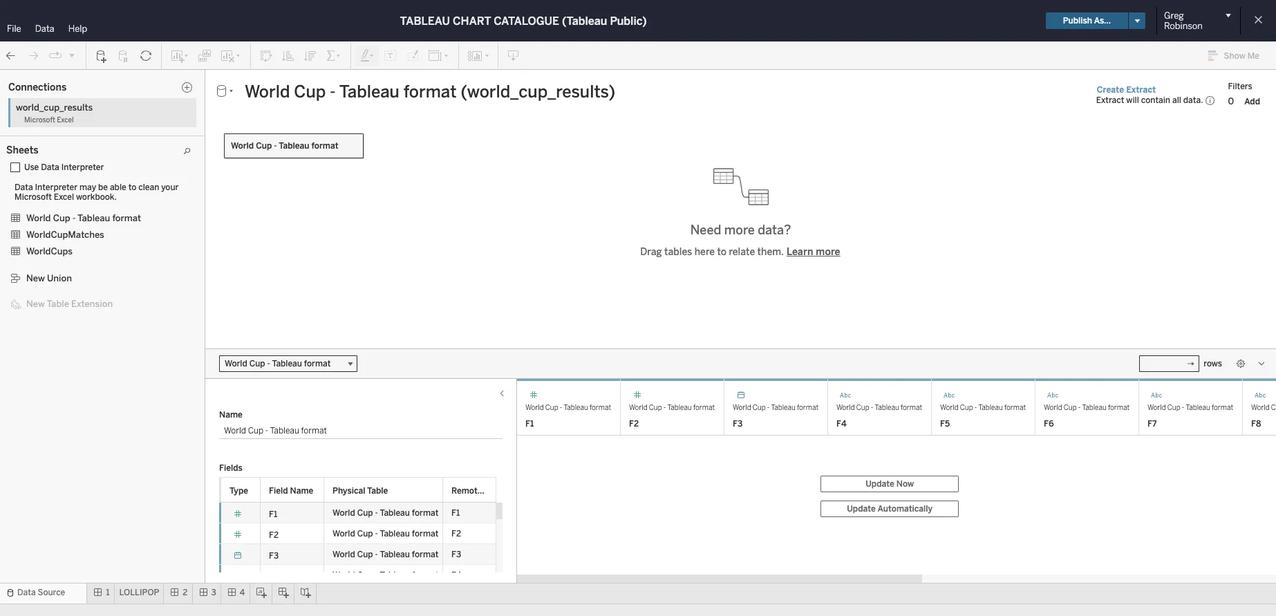 Task type: locate. For each thing, give the bounding box(es) containing it.
field right remote
[[485, 486, 504, 496]]

format
[[312, 141, 339, 151], [112, 213, 141, 223], [590, 404, 612, 412], [694, 404, 715, 412], [798, 404, 819, 412], [901, 404, 923, 412], [1005, 404, 1027, 412], [1109, 404, 1130, 412], [1213, 404, 1234, 412], [412, 508, 439, 518], [412, 529, 439, 539], [412, 550, 439, 560], [412, 571, 439, 580]]

update
[[866, 479, 895, 489], [847, 504, 876, 514]]

pages
[[159, 74, 182, 84]]

relate
[[729, 246, 755, 258]]

source
[[38, 588, 65, 598]]

undo image
[[4, 49, 18, 63]]

South, Region. Press Space to toggle selection. Press Escape to go back to the left margin. Use arrow keys to navigate headers text field
[[273, 413, 314, 547]]

sum(sales) down show/hide cards "image"
[[447, 75, 492, 84]]

0 horizontal spatial f2
[[269, 531, 279, 540]]

0 horizontal spatial field
[[269, 486, 288, 496]]

row group containing world cup - tableau format
[[219, 503, 497, 616]]

here
[[695, 246, 715, 258]]

1 horizontal spatial more
[[816, 246, 841, 258]]

them.
[[758, 246, 784, 258]]

table right physical
[[367, 486, 388, 496]]

extract up will
[[1127, 85, 1157, 94]]

row group
[[219, 503, 497, 616]]

learn
[[787, 246, 814, 258]]

world_cup_results
[[16, 102, 93, 113]]

0 vertical spatial excel
[[57, 116, 74, 125]]

grid containing f1
[[517, 379, 1277, 583]]

to
[[128, 183, 136, 192], [718, 246, 727, 258]]

0 vertical spatial to
[[128, 183, 136, 192]]

new down "new union"
[[26, 299, 45, 309]]

name up fields
[[219, 410, 243, 420]]

update down update now
[[847, 504, 876, 514]]

excel down world_cup_results
[[57, 116, 74, 125]]

-
[[81, 86, 84, 95], [274, 141, 277, 151], [72, 213, 76, 223], [560, 404, 563, 412], [664, 404, 666, 412], [768, 404, 770, 412], [871, 404, 874, 412], [975, 404, 978, 412], [1079, 404, 1081, 412], [1183, 404, 1185, 412], [375, 508, 378, 518], [375, 529, 378, 539], [375, 550, 378, 560], [375, 571, 378, 580]]

name right remote
[[506, 486, 529, 496]]

pause auto updates image
[[117, 49, 131, 63]]

to right the 'here' on the top of the page
[[718, 246, 727, 258]]

2 new from the top
[[26, 299, 45, 309]]

1 horizontal spatial f6
[[1044, 419, 1055, 429]]

(uk
[[46, 129, 61, 139]]

sum(sales)
[[341, 75, 386, 84], [447, 75, 492, 84], [165, 307, 211, 317], [165, 330, 211, 340]]

1 field from the left
[[269, 486, 288, 496]]

excel inside data interpreter may be able to clean your microsoft excel workbook.
[[54, 192, 74, 202]]

table for new
[[47, 299, 69, 309]]

(sample
[[46, 86, 79, 95]]

microsoft up f11 in the top left of the page
[[15, 192, 52, 202]]

1 vertical spatial f6
[[1044, 419, 1055, 429]]

1 horizontal spatial name
[[290, 486, 314, 496]]

0 horizontal spatial more
[[725, 223, 755, 238]]

format workbook image
[[406, 49, 420, 63]]

2 row from the top
[[219, 524, 497, 544]]

3
[[211, 588, 216, 598]]

chart
[[453, 14, 491, 27]]

0 horizontal spatial table
[[47, 299, 69, 309]]

1 new from the top
[[26, 273, 45, 284]]

1 horizontal spatial f7
[[1148, 419, 1158, 429]]

0 vertical spatial microsoft
[[24, 116, 55, 125]]

physical table
[[333, 486, 388, 496]]

marks
[[159, 146, 183, 156]]

interpreter down use data interpreter
[[35, 183, 78, 192]]

extension
[[71, 299, 113, 309]]

name left physical
[[290, 486, 314, 496]]

f8
[[35, 308, 45, 318], [1252, 419, 1262, 429]]

more up the drag tables here to relate them. learn more
[[725, 223, 755, 238]]

sum(sales) (2)
[[165, 330, 225, 340]]

new left union
[[26, 273, 45, 284]]

world
[[231, 141, 254, 151], [26, 213, 51, 223], [526, 404, 544, 412], [629, 404, 648, 412], [733, 404, 752, 412], [837, 404, 855, 412], [941, 404, 959, 412], [1044, 404, 1063, 412], [1148, 404, 1167, 412], [1252, 404, 1270, 412], [333, 508, 355, 518], [333, 529, 355, 539], [333, 550, 355, 560], [333, 571, 355, 580]]

interpreter
[[61, 163, 104, 172], [35, 183, 78, 192]]

cup
[[256, 141, 272, 151], [53, 213, 70, 223], [546, 404, 559, 412], [649, 404, 662, 412], [753, 404, 766, 412], [857, 404, 870, 412], [961, 404, 974, 412], [1064, 404, 1077, 412], [1168, 404, 1181, 412], [357, 508, 373, 518], [357, 529, 373, 539], [357, 550, 373, 560], [357, 571, 373, 580]]

excel left 'may'
[[54, 192, 74, 202]]

0 horizontal spatial to
[[128, 183, 136, 192]]

collapse image
[[127, 75, 135, 84]]

0 horizontal spatial f6
[[35, 279, 45, 289]]

table for physical
[[367, 486, 388, 496]]

table inside grid
[[367, 486, 388, 496]]

publish
[[1064, 16, 1093, 26]]

sheet1
[[17, 129, 44, 139]]

0 horizontal spatial extract
[[1097, 95, 1125, 105]]

0 vertical spatial update
[[866, 479, 895, 489]]

update for update automatically
[[847, 504, 876, 514]]

to right able
[[128, 183, 136, 192]]

microsoft
[[24, 116, 55, 125], [15, 192, 52, 202]]

f7
[[35, 294, 45, 304], [1148, 419, 1158, 429]]

use data interpreter
[[24, 163, 104, 172]]

0 vertical spatial f8
[[35, 308, 45, 318]]

duplicate image
[[198, 49, 212, 63]]

be
[[98, 183, 108, 192]]

sort ascending image
[[282, 49, 295, 63]]

1 vertical spatial interpreter
[[35, 183, 78, 192]]

0 vertical spatial more
[[725, 223, 755, 238]]

excel
[[57, 116, 74, 125], [54, 192, 74, 202]]

extract
[[1127, 85, 1157, 94], [1097, 95, 1125, 105]]

interpreter up 'may'
[[61, 163, 104, 172]]

update left now
[[866, 479, 895, 489]]

worldcupmatches
[[26, 230, 104, 240]]

1 vertical spatial f7
[[1148, 419, 1158, 429]]

download image
[[507, 49, 521, 63]]

need
[[691, 223, 722, 238]]

data.
[[1184, 95, 1204, 105]]

1 horizontal spatial table
[[367, 486, 388, 496]]

field right type
[[269, 486, 288, 496]]

region
[[341, 98, 367, 108]]

union
[[47, 273, 72, 284]]

Name text field
[[219, 423, 503, 439]]

4 row from the top
[[219, 565, 497, 586]]

microsoft inside the world_cup_results microsoft excel
[[24, 116, 55, 125]]

publish as...
[[1064, 16, 1112, 26]]

0 vertical spatial table
[[47, 299, 69, 309]]

2 horizontal spatial name
[[506, 486, 529, 496]]

city
[[71, 192, 86, 202]]

1 horizontal spatial f2
[[452, 529, 461, 539]]

0 vertical spatial f7
[[35, 294, 45, 304]]

need more data?
[[691, 223, 791, 238]]

1 row from the top
[[219, 503, 497, 524]]

f2
[[629, 419, 639, 429], [452, 529, 461, 539], [269, 531, 279, 540]]

worldcups
[[26, 246, 73, 257]]

rows
[[286, 98, 307, 107]]

tableau
[[279, 141, 310, 151], [78, 213, 110, 223], [564, 404, 588, 412], [668, 404, 692, 412], [772, 404, 796, 412], [875, 404, 900, 412], [979, 404, 1003, 412], [1083, 404, 1107, 412], [1187, 404, 1211, 412], [380, 508, 410, 518], [380, 529, 410, 539], [380, 550, 410, 560], [380, 571, 410, 580]]

1 vertical spatial more
[[816, 246, 841, 258]]

1 vertical spatial to
[[718, 246, 727, 258]]

robinson
[[1165, 21, 1203, 31]]

1 horizontal spatial extract
[[1127, 85, 1157, 94]]

drag tables here to relate them. learn more
[[641, 246, 841, 258]]

me
[[1248, 51, 1260, 61]]

table
[[47, 299, 69, 309], [367, 486, 388, 496]]

sum(sales) left (2) at the bottom left
[[165, 330, 211, 340]]

(tableau
[[562, 14, 608, 27]]

1 vertical spatial table
[[367, 486, 388, 496]]

new for new union
[[26, 273, 45, 284]]

0 horizontal spatial f8
[[35, 308, 45, 318]]

create extract
[[1098, 85, 1157, 94]]

sheet1 (uk religious demographics)
[[17, 129, 160, 139]]

None text field
[[239, 81, 1084, 102], [1140, 356, 1200, 372], [239, 81, 1084, 102], [1140, 356, 1200, 372]]

rows
[[1204, 359, 1223, 369]]

0 vertical spatial new
[[26, 273, 45, 284]]

1 vertical spatial extract
[[1097, 95, 1125, 105]]

as...
[[1095, 16, 1112, 26]]

1 horizontal spatial field
[[485, 486, 504, 496]]

1 vertical spatial microsoft
[[15, 192, 52, 202]]

sum(sales) down highlight image
[[341, 75, 386, 84]]

0 vertical spatial f6
[[35, 279, 45, 289]]

1 vertical spatial f8
[[1252, 419, 1262, 429]]

table down union
[[47, 299, 69, 309]]

data
[[35, 24, 54, 34], [8, 74, 29, 84], [41, 163, 59, 172], [15, 183, 33, 192], [17, 588, 36, 598]]

0 horizontal spatial f1
[[269, 510, 278, 519]]

Central, Region. Press Space to toggle selection. Press Escape to go back to the left margin. Use arrow keys to navigate headers text field
[[273, 143, 314, 278]]

clear sheet image
[[220, 49, 242, 63]]

tooltip
[[192, 268, 216, 277]]

1 horizontal spatial f8
[[1252, 419, 1262, 429]]

more
[[725, 223, 755, 238], [816, 246, 841, 258]]

extract down create
[[1097, 95, 1125, 105]]

1 vertical spatial new
[[26, 299, 45, 309]]

more right learn
[[816, 246, 841, 258]]

new union
[[26, 273, 72, 284]]

grid
[[517, 379, 1277, 583], [219, 477, 529, 616]]

update automatically
[[847, 504, 933, 514]]

all
[[1173, 95, 1182, 105]]

catalogue
[[494, 14, 560, 27]]

1 vertical spatial excel
[[54, 192, 74, 202]]

f6
[[35, 279, 45, 289], [1044, 419, 1055, 429]]

data source
[[17, 588, 65, 598]]

1 vertical spatial update
[[847, 504, 876, 514]]

f3
[[35, 236, 45, 245], [733, 419, 743, 429], [452, 550, 461, 560], [269, 551, 279, 561]]

microsoft down population
[[24, 116, 55, 125]]

f1
[[526, 419, 534, 429], [452, 508, 460, 518], [269, 510, 278, 519]]

orders (sample - superstore (5))
[[17, 86, 146, 95]]

name
[[219, 410, 243, 420], [290, 486, 314, 496], [506, 486, 529, 496]]

new worksheet image
[[170, 49, 190, 63]]

greg
[[1165, 10, 1185, 21]]

data down use
[[15, 183, 33, 192]]

row
[[219, 503, 497, 524], [219, 524, 497, 544], [219, 544, 497, 565], [219, 565, 497, 586]]



Task type: describe. For each thing, give the bounding box(es) containing it.
Search text field
[[4, 151, 94, 167]]

new table extension
[[26, 299, 113, 309]]

data up replay animation image
[[35, 24, 54, 34]]

to inside data interpreter may be able to clean your microsoft excel workbook.
[[128, 183, 136, 192]]

new data source image
[[95, 49, 109, 63]]

tableau
[[400, 14, 450, 27]]

row group inside grid
[[219, 503, 497, 616]]

redo image
[[26, 49, 40, 63]]

clean
[[138, 183, 159, 192]]

4
[[240, 588, 245, 598]]

tableau chart catalogue (tableau public)
[[400, 14, 647, 27]]

sum(sales) up sum(sales) (2)
[[165, 307, 211, 317]]

workbook.
[[76, 192, 117, 202]]

2 horizontal spatial f1
[[526, 419, 534, 429]]

2 horizontal spatial f2
[[629, 419, 639, 429]]

0
[[1229, 96, 1235, 106]]

data interpreter may be able to clean your microsoft excel workbook.
[[15, 183, 179, 202]]

(5))
[[131, 86, 146, 95]]

public)
[[610, 14, 647, 27]]

update automatically button
[[821, 501, 960, 517]]

marks. press enter to open the view data window.. use arrow keys to navigate data visualization elements. image
[[314, 143, 1277, 616]]

0 horizontal spatial name
[[219, 410, 243, 420]]

data inside data interpreter may be able to clean your microsoft excel workbook.
[[15, 183, 33, 192]]

2 field from the left
[[485, 486, 504, 496]]

0 horizontal spatial f7
[[35, 294, 45, 304]]

show me
[[1225, 51, 1260, 61]]

world inside 'world cu f8'
[[1252, 404, 1270, 412]]

population
[[17, 100, 59, 110]]

will
[[1127, 95, 1140, 105]]

demographics)
[[100, 129, 160, 139]]

world_cup_results microsoft excel
[[16, 102, 93, 125]]

f7 inside grid
[[1148, 419, 1158, 429]]

size
[[197, 229, 212, 238]]

fit image
[[428, 49, 450, 63]]

sheets
[[6, 145, 38, 156]]

refresh data source image
[[139, 49, 153, 63]]

able
[[110, 183, 126, 192]]

sort descending image
[[304, 49, 317, 63]]

update now
[[866, 479, 915, 489]]

cu
[[1272, 404, 1277, 412]]

connections
[[8, 81, 67, 93]]

publish as... button
[[1046, 12, 1129, 29]]

filters
[[1229, 81, 1253, 91]]

f11
[[35, 207, 47, 216]]

superstore
[[86, 86, 129, 95]]

now
[[897, 479, 915, 489]]

1
[[106, 588, 110, 598]]

contain
[[1142, 95, 1171, 105]]

1 horizontal spatial to
[[718, 246, 727, 258]]

add button
[[1239, 94, 1267, 108]]

tables
[[12, 176, 40, 186]]

1 horizontal spatial f1
[[452, 508, 460, 518]]

f5
[[941, 419, 950, 429]]

extract will contain all data.
[[1097, 95, 1204, 105]]

drag
[[641, 246, 662, 258]]

show labels image
[[384, 49, 398, 63]]

physical
[[333, 486, 366, 496]]

create
[[1098, 85, 1125, 94]]

country, city
[[35, 192, 86, 202]]

new for new table extension
[[26, 299, 45, 309]]

excel inside the world_cup_results microsoft excel
[[57, 116, 74, 125]]

your
[[161, 183, 179, 192]]

f6 inside grid
[[1044, 419, 1055, 429]]

data right use
[[41, 163, 59, 172]]

replay animation image
[[68, 51, 76, 59]]

help
[[68, 24, 87, 34]]

totals image
[[326, 49, 342, 63]]

data up orders at the left top of page
[[8, 74, 29, 84]]

lollipop
[[119, 588, 159, 598]]

update for update now
[[866, 479, 895, 489]]

East, Region. Press Space to toggle selection. Press Escape to go back to the left margin. Use arrow keys to navigate headers text field
[[273, 278, 314, 413]]

country,
[[35, 192, 69, 202]]

show me button
[[1203, 45, 1273, 66]]

create extract link
[[1097, 84, 1157, 95]]

world cu f8
[[1252, 404, 1277, 429]]

show/hide cards image
[[468, 49, 490, 63]]

tables
[[665, 246, 693, 258]]

field name
[[269, 486, 314, 496]]

0 vertical spatial extract
[[1127, 85, 1157, 94]]

2
[[183, 588, 188, 598]]

automatically
[[878, 504, 933, 514]]

highlight image
[[360, 49, 376, 63]]

type
[[230, 486, 248, 496]]

0 vertical spatial interpreter
[[61, 163, 104, 172]]

learn more link
[[786, 246, 842, 259]]

interpreter inside data interpreter may be able to clean your microsoft excel workbook.
[[35, 183, 78, 192]]

3 row from the top
[[219, 544, 497, 565]]

analytics
[[64, 74, 103, 84]]

(2)
[[213, 330, 225, 340]]

West, Region. Press Space to toggle selection. Press Escape to go back to the left margin. Use arrow keys to navigate headers text field
[[273, 547, 314, 616]]

replay animation image
[[48, 49, 62, 63]]

swap rows and columns image
[[259, 49, 273, 63]]

f8 inside 'world cu f8'
[[1252, 419, 1262, 429]]

remote
[[452, 486, 482, 496]]

microsoft inside data interpreter may be able to clean your microsoft excel workbook.
[[15, 192, 52, 202]]

religious
[[63, 129, 98, 139]]

update now button
[[821, 476, 960, 492]]

orders
[[17, 86, 44, 95]]

use
[[24, 163, 39, 172]]

grid containing type
[[219, 477, 529, 616]]

may
[[80, 183, 96, 192]]

file
[[7, 24, 21, 34]]

greg robinson
[[1165, 10, 1203, 31]]

data left source
[[17, 588, 36, 598]]

f13
[[35, 221, 49, 231]]



Task type: vqa. For each thing, say whether or not it's contained in the screenshot.


